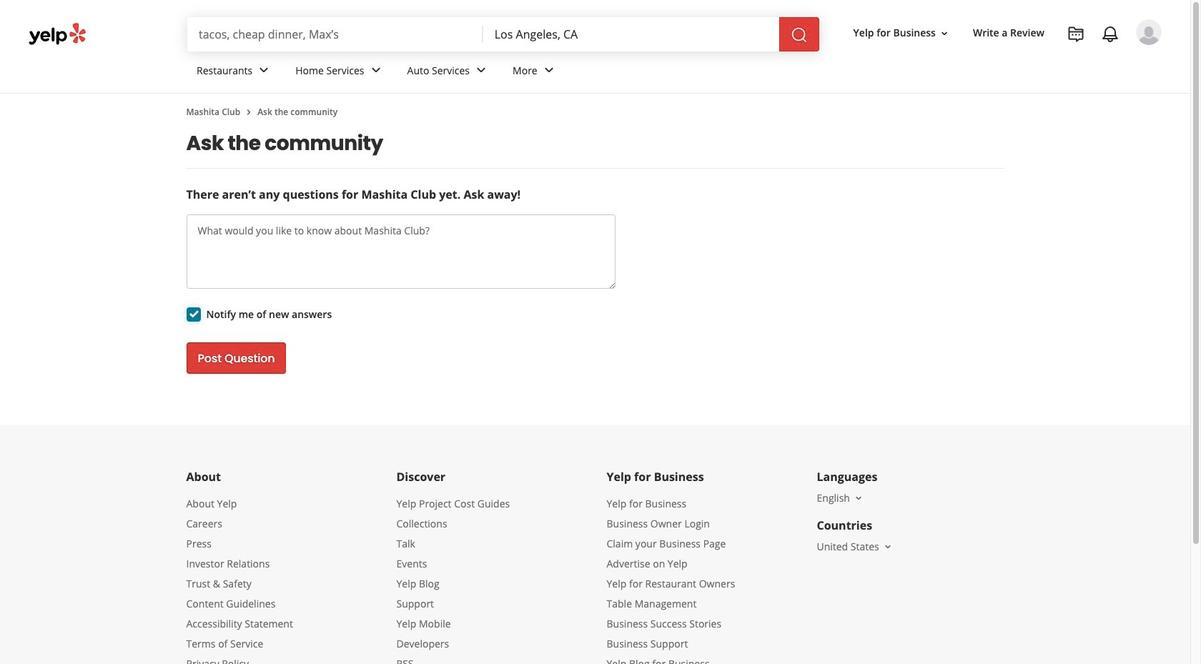 Task type: locate. For each thing, give the bounding box(es) containing it.
16 chevron down v2 image
[[883, 541, 894, 553]]

2 horizontal spatial 24 chevron down v2 image
[[541, 62, 558, 79]]

None search field
[[187, 17, 822, 52]]

none field the find
[[199, 26, 472, 42]]

1 none field from the left
[[199, 26, 472, 42]]

None field
[[199, 26, 472, 42], [495, 26, 768, 42]]

none field near
[[495, 26, 768, 42]]

0 horizontal spatial 24 chevron down v2 image
[[256, 62, 273, 79]]

notifications image
[[1102, 26, 1120, 43]]

1 24 chevron down v2 image from the left
[[256, 62, 273, 79]]

1 horizontal spatial 24 chevron down v2 image
[[473, 62, 490, 79]]

Find text field
[[199, 26, 472, 42]]

projects image
[[1068, 26, 1085, 43]]

24 chevron down v2 image
[[256, 62, 273, 79], [473, 62, 490, 79], [541, 62, 558, 79]]

24 chevron down v2 image
[[367, 62, 385, 79]]

0 horizontal spatial none field
[[199, 26, 472, 42]]

none field up business categories element
[[495, 26, 768, 42]]

2 none field from the left
[[495, 26, 768, 42]]

none field up 24 chevron down v2 icon
[[199, 26, 472, 42]]

1 horizontal spatial none field
[[495, 26, 768, 42]]



Task type: describe. For each thing, give the bounding box(es) containing it.
16 chevron down v2 image
[[939, 28, 951, 39]]

gary o. image
[[1137, 19, 1163, 45]]

2 24 chevron down v2 image from the left
[[473, 62, 490, 79]]

What would you like to know about Mashita Club? text field
[[186, 215, 616, 289]]

search image
[[791, 26, 808, 43]]

user actions element
[[842, 18, 1183, 106]]

business categories element
[[185, 52, 1163, 93]]

16 chevron right v2 image
[[243, 106, 255, 118]]

Near text field
[[495, 26, 768, 42]]

3 24 chevron down v2 image from the left
[[541, 62, 558, 79]]



Task type: vqa. For each thing, say whether or not it's contained in the screenshot.
1st 24 chevron down v2 icon from the left
yes



